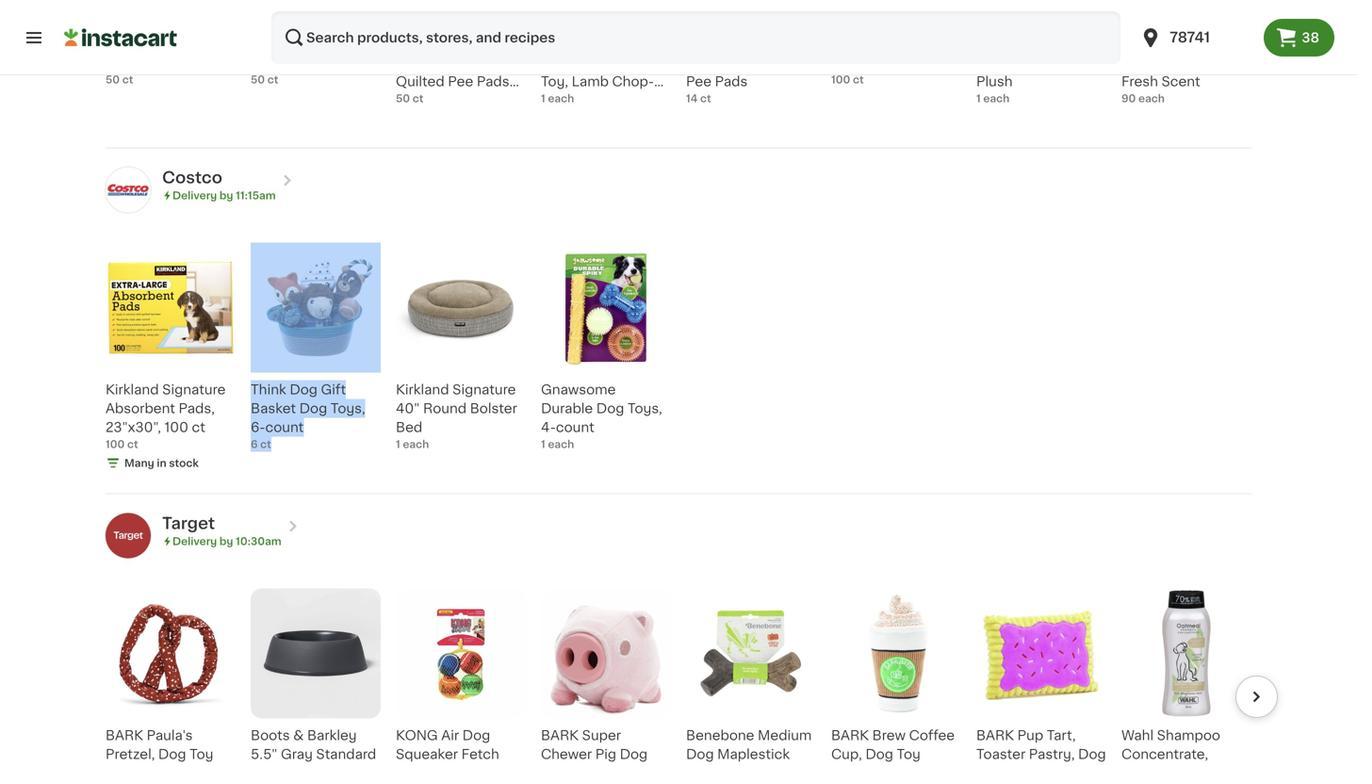 Task type: describe. For each thing, give the bounding box(es) containing it.
squeaker
[[396, 748, 458, 761]]

bark paula's pretzel, dog toy
[[106, 729, 213, 761]]

kirkland for 40"
[[396, 383, 449, 396]]

busters for h-e-b puddle busters
[[831, 56, 882, 69]]

extra
[[149, 37, 183, 51]]

38 button
[[1264, 19, 1335, 57]]

1 inside ruffin' it dog toy with squeaker, tuff plush 1 each
[[977, 94, 981, 104]]

delivery by 10:30am
[[173, 536, 282, 547]]

bed
[[396, 421, 423, 434]]

ruffin'
[[977, 37, 1020, 51]]

10:30am
[[236, 536, 282, 547]]

bark for bark pup tart, toaster pastry, do
[[977, 729, 1014, 742]]

kirkland signature absorbent pads, 23"x30", 100 ct 100 ct
[[106, 383, 226, 450]]

multipet
[[541, 37, 596, 51]]

delivery for costco
[[173, 191, 217, 201]]

h-e-b puddle busters 100 ct
[[831, 37, 922, 85]]

pads inside h-e-b puddle busters quilted pee pads 14 ct
[[715, 75, 748, 88]]

kong air dog squeaker fetc
[[396, 729, 499, 766]]

item carousel region for target
[[79, 581, 1278, 766]]

dog inside kong air dog squeaker fetc
[[463, 729, 490, 742]]

100 for busters
[[831, 75, 851, 85]]

bolster
[[470, 402, 517, 415]]

squeaker,
[[1008, 56, 1073, 69]]

38
[[1302, 31, 1320, 44]]

quilted inside h-e-b lavender puddle buster quilted pee pads for pets
[[396, 75, 445, 88]]

ruffin' it dog toy with squeaker, tuff plush 1 each
[[977, 37, 1103, 104]]

pee inside h-e-b puddle busters quilted pee pads 14 ct
[[686, 75, 712, 88]]

many in stock
[[124, 458, 199, 469]]

lavender
[[440, 37, 501, 51]]

ct inside h-e-b puddle busters quilted pee pads 14 ct
[[700, 94, 711, 104]]

ct inside h-e-b puddle busters 100 ct
[[853, 75, 864, 85]]

boots & barkley 5.5" gray standar
[[251, 729, 376, 766]]

plush
[[977, 75, 1013, 88]]

h- for h-e-b puddle busters 100 ct
[[831, 37, 848, 51]]

tuff
[[1076, 56, 1103, 69]]

wahl shampoo concentrate
[[1122, 729, 1240, 766]]

waste
[[1122, 56, 1163, 69]]

pads inside h-e-b puddle busters dog pads 50 ct
[[336, 56, 369, 69]]

e- for h-e-b puddle busters 100 ct
[[848, 37, 862, 51]]

78741 button
[[1129, 11, 1264, 64]]

many
[[124, 458, 154, 469]]

bark pup tart, toaster pastry, do link
[[977, 589, 1107, 766]]

boots
[[251, 729, 290, 742]]

arm
[[1122, 37, 1149, 51]]

2 vertical spatial 100
[[106, 439, 125, 450]]

h- for h-e-b extra large puddle busters 50 ct
[[106, 37, 122, 51]]

count inside the think dog gift basket dog toys, 6-count 6 ct
[[265, 421, 304, 434]]

kirkland for absorbent
[[106, 383, 159, 396]]

78741 button
[[1140, 11, 1253, 64]]

benebone medium dog maplestic link
[[686, 589, 816, 766]]

23"x30",
[[106, 421, 161, 434]]

durable
[[541, 402, 593, 415]]

pretzel,
[[106, 748, 155, 761]]

e- for h-e-b lavender puddle buster quilted pee pads for pets
[[412, 37, 427, 51]]

each inside gnawsome durable dog toys, 4-count 1 each
[[548, 439, 574, 450]]

refill,
[[1207, 56, 1243, 69]]

multipet international dog toy, lamb chop- small
[[541, 37, 656, 107]]

h- for h-e-b lavender puddle buster quilted pee pads for pets
[[396, 37, 412, 51]]

ct inside the think dog gift basket dog toys, 6-count 6 ct
[[260, 439, 271, 450]]

hammer
[[1166, 37, 1223, 51]]

4-
[[541, 421, 556, 434]]

78741
[[1170, 31, 1210, 44]]

super
[[582, 729, 621, 742]]

signature for pads,
[[162, 383, 226, 396]]

pets
[[421, 94, 450, 107]]

think
[[251, 383, 286, 396]]

item carousel region containing h-e-b extra large puddle busters
[[106, 0, 1278, 140]]

b for puddle
[[136, 37, 146, 51]]

delivery for target
[[173, 536, 217, 547]]

40"
[[396, 402, 420, 415]]

absorbent
[[106, 402, 175, 415]]

delivery by 11:15am
[[173, 191, 276, 201]]

dog inside bark paula's pretzel, dog toy
[[158, 748, 186, 761]]

chewer
[[541, 748, 592, 761]]

1 inside gnawsome durable dog toys, 4-count 1 each
[[541, 439, 546, 450]]

1 each
[[541, 94, 574, 104]]

14
[[686, 94, 698, 104]]

bark brew coffee cup, dog toy link
[[831, 589, 962, 766]]

dog inside gnawsome durable dog toys, 4-count 1 each
[[597, 402, 624, 415]]

basket
[[251, 402, 296, 415]]

50 ct
[[396, 94, 424, 104]]

50 for h-e-b puddle busters dog pads
[[251, 75, 265, 85]]

barkley
[[307, 729, 357, 742]]

pee inside h-e-b lavender puddle buster quilted pee pads for pets
[[448, 75, 473, 88]]

each down toy,
[[548, 94, 574, 104]]

puddle for dog
[[294, 37, 341, 51]]

b for quilted
[[717, 37, 727, 51]]

arm & hammer waste bags, refill, fresh scent 90 each
[[1122, 37, 1243, 104]]

bark for bark super chewer pig do
[[541, 729, 579, 742]]

bags,
[[1166, 56, 1203, 69]]

by for target
[[220, 536, 233, 547]]

quilted inside h-e-b puddle busters quilted pee pads 14 ct
[[741, 56, 789, 69]]

dog inside ruffin' it dog toy with squeaker, tuff plush 1 each
[[1036, 37, 1064, 51]]

round
[[423, 402, 467, 415]]

gift
[[321, 383, 346, 396]]

6-
[[251, 421, 265, 434]]

kirkland signature 40" round bolster bed 1 each
[[396, 383, 517, 450]]

busters for h-e-b puddle busters dog pads
[[251, 56, 302, 69]]

90
[[1122, 94, 1136, 104]]

cup,
[[831, 748, 862, 761]]

small
[[541, 94, 577, 107]]

toy inside bark paula's pretzel, dog toy
[[190, 748, 213, 761]]

gray
[[281, 748, 313, 761]]

h-e-b extra large puddle busters 50 ct
[[106, 37, 224, 85]]

ct inside h-e-b extra large puddle busters 50 ct
[[122, 75, 133, 85]]

costco
[[162, 170, 222, 186]]

pig
[[595, 748, 617, 761]]

bark brew coffee cup, dog toy
[[831, 729, 955, 761]]

in
[[157, 458, 166, 469]]

bark for bark paula's pretzel, dog toy
[[106, 729, 143, 742]]

toys, inside the think dog gift basket dog toys, 6-count 6 ct
[[331, 402, 365, 415]]

brew
[[873, 729, 906, 742]]

e- for h-e-b puddle busters dog pads 50 ct
[[267, 37, 281, 51]]

pastry,
[[1029, 748, 1075, 761]]

puddle inside h-e-b extra large puddle busters 50 ct
[[106, 56, 152, 69]]

scent
[[1162, 75, 1201, 88]]



Task type: locate. For each thing, give the bounding box(es) containing it.
bark up chewer
[[541, 729, 579, 742]]

1 horizontal spatial 100
[[165, 421, 188, 434]]

1 delivery from the top
[[173, 191, 217, 201]]

1 down bed
[[396, 439, 400, 450]]

& for boots
[[293, 729, 304, 742]]

1 horizontal spatial pads
[[477, 75, 510, 88]]

h- inside h-e-b lavender puddle buster quilted pee pads for pets
[[396, 37, 412, 51]]

h- for h-e-b puddle busters quilted pee pads 14 ct
[[686, 37, 703, 51]]

toaster
[[977, 748, 1026, 761]]

coffee
[[909, 729, 955, 742]]

e- inside h-e-b lavender puddle buster quilted pee pads for pets
[[412, 37, 427, 51]]

kirkland inside kirkland signature absorbent pads, 23"x30", 100 ct 100 ct
[[106, 383, 159, 396]]

1 vertical spatial item carousel region
[[79, 235, 1252, 486]]

wahl shampoo concentrate link
[[1122, 589, 1252, 766]]

each inside ruffin' it dog toy with squeaker, tuff plush 1 each
[[984, 94, 1010, 104]]

0 horizontal spatial &
[[293, 729, 304, 742]]

4 bark from the left
[[977, 729, 1014, 742]]

bark super chewer pig do
[[541, 729, 648, 766]]

1 horizontal spatial quilted
[[741, 56, 789, 69]]

gnawsome durable dog toys, 4-count 1 each
[[541, 383, 663, 450]]

kirkland
[[106, 383, 159, 396], [396, 383, 449, 396]]

toys,
[[331, 402, 365, 415], [628, 402, 663, 415]]

busters inside h-e-b puddle busters dog pads 50 ct
[[251, 56, 302, 69]]

toys, right durable
[[628, 402, 663, 415]]

b for 100
[[862, 37, 872, 51]]

kong
[[396, 729, 438, 742]]

2 horizontal spatial 50
[[396, 94, 410, 104]]

100 for 23"x30",
[[165, 421, 188, 434]]

puddle inside h-e-b lavender puddle buster quilted pee pads for pets
[[396, 56, 442, 69]]

1 signature from the left
[[162, 383, 226, 396]]

target
[[162, 516, 215, 532]]

benebone medium dog maplestic
[[686, 729, 812, 766]]

50 inside h-e-b extra large puddle busters 50 ct
[[106, 75, 120, 85]]

4 e- from the left
[[703, 37, 717, 51]]

2 horizontal spatial toy
[[1067, 37, 1091, 51]]

2 busters from the left
[[251, 56, 302, 69]]

toy inside ruffin' it dog toy with squeaker, tuff plush 1 each
[[1067, 37, 1091, 51]]

signature for round
[[453, 383, 516, 396]]

toy,
[[541, 75, 568, 88]]

signature up bolster
[[453, 383, 516, 396]]

dog inside bark brew coffee cup, dog toy
[[866, 748, 894, 761]]

2 pee from the left
[[686, 75, 712, 88]]

0 horizontal spatial pee
[[448, 75, 473, 88]]

2 signature from the left
[[453, 383, 516, 396]]

1 horizontal spatial toy
[[897, 748, 921, 761]]

tart,
[[1047, 729, 1076, 742]]

bark up toaster
[[977, 729, 1014, 742]]

0 vertical spatial delivery
[[173, 191, 217, 201]]

h- inside h-e-b puddle busters 100 ct
[[831, 37, 848, 51]]

1 h- from the left
[[106, 37, 122, 51]]

1
[[541, 94, 546, 104], [977, 94, 981, 104], [396, 439, 400, 450], [541, 439, 546, 450]]

2 horizontal spatial pads
[[715, 75, 748, 88]]

puddle
[[294, 37, 341, 51], [730, 37, 776, 51], [875, 37, 922, 51], [106, 56, 152, 69], [396, 56, 442, 69]]

2 vertical spatial item carousel region
[[79, 581, 1278, 766]]

it
[[1023, 37, 1032, 51]]

1 kirkland from the left
[[106, 383, 159, 396]]

toys, down gift
[[331, 402, 365, 415]]

e- for h-e-b puddle busters quilted pee pads 14 ct
[[703, 37, 717, 51]]

item carousel region containing kirkland signature absorbent pads, 23"x30", 100 ct
[[79, 235, 1252, 486]]

busters
[[155, 56, 206, 69], [251, 56, 302, 69], [686, 56, 737, 69], [831, 56, 882, 69]]

4 busters from the left
[[831, 56, 882, 69]]

bark inside bark pup tart, toaster pastry, do
[[977, 729, 1014, 742]]

puddle for 100
[[875, 37, 922, 51]]

toy up tuff
[[1067, 37, 1091, 51]]

b for dog
[[281, 37, 291, 51]]

1 horizontal spatial count
[[556, 421, 595, 434]]

1 horizontal spatial kirkland
[[396, 383, 449, 396]]

b inside h-e-b extra large puddle busters 50 ct
[[136, 37, 146, 51]]

0 vertical spatial 100
[[831, 75, 851, 85]]

puddle inside h-e-b puddle busters 100 ct
[[875, 37, 922, 51]]

3 h- from the left
[[396, 37, 412, 51]]

e- for h-e-b extra large puddle busters 50 ct
[[122, 37, 136, 51]]

1 e- from the left
[[122, 37, 136, 51]]

1 b from the left
[[136, 37, 146, 51]]

0 horizontal spatial kirkland
[[106, 383, 159, 396]]

0 horizontal spatial pads
[[336, 56, 369, 69]]

kirkland inside kirkland signature 40" round bolster bed 1 each
[[396, 383, 449, 396]]

kirkland up absorbent
[[106, 383, 159, 396]]

puddle inside h-e-b puddle busters dog pads 50 ct
[[294, 37, 341, 51]]

busters inside h-e-b puddle busters quilted pee pads 14 ct
[[686, 56, 737, 69]]

1 horizontal spatial 50
[[251, 75, 265, 85]]

3 bark from the left
[[831, 729, 869, 742]]

2 e- from the left
[[267, 37, 281, 51]]

1 vertical spatial &
[[293, 729, 304, 742]]

50 inside h-e-b puddle busters dog pads 50 ct
[[251, 75, 265, 85]]

pee up 14
[[686, 75, 712, 88]]

1 count from the left
[[265, 421, 304, 434]]

item carousel region containing bark paula's pretzel, dog toy
[[79, 581, 1278, 766]]

b inside h-e-b puddle busters dog pads 50 ct
[[281, 37, 291, 51]]

11:15am
[[236, 191, 276, 201]]

b inside h-e-b lavender puddle buster quilted pee pads for pets
[[427, 37, 436, 51]]

6
[[251, 439, 258, 450]]

bark up pretzel,
[[106, 729, 143, 742]]

puddle for quilted
[[730, 37, 776, 51]]

gnawsome
[[541, 383, 616, 396]]

puddle inside h-e-b puddle busters quilted pee pads 14 ct
[[730, 37, 776, 51]]

each down "plush"
[[984, 94, 1010, 104]]

e- inside h-e-b extra large puddle busters 50 ct
[[122, 37, 136, 51]]

5 b from the left
[[862, 37, 872, 51]]

bark inside bark paula's pretzel, dog toy
[[106, 729, 143, 742]]

toy inside bark brew coffee cup, dog toy
[[897, 748, 921, 761]]

None search field
[[271, 11, 1121, 64]]

for
[[396, 94, 417, 107]]

each inside arm & hammer waste bags, refill, fresh scent 90 each
[[1139, 94, 1165, 104]]

pads,
[[179, 402, 215, 415]]

dog
[[1036, 37, 1064, 51], [305, 56, 333, 69], [628, 56, 656, 69], [290, 383, 318, 396], [299, 402, 327, 415], [597, 402, 624, 415], [463, 729, 490, 742], [158, 748, 186, 761], [686, 748, 714, 761], [866, 748, 894, 761]]

0 vertical spatial item carousel region
[[106, 0, 1278, 140]]

5 e- from the left
[[848, 37, 862, 51]]

1 inside kirkland signature 40" round bolster bed 1 each
[[396, 439, 400, 450]]

dog inside multipet international dog toy, lamb chop- small
[[628, 56, 656, 69]]

50 for h-e-b extra large puddle busters
[[106, 75, 120, 85]]

h-e-b puddle busters quilted pee pads 14 ct
[[686, 37, 789, 104]]

international
[[541, 56, 624, 69]]

3 busters from the left
[[686, 56, 737, 69]]

with
[[977, 56, 1005, 69]]

pee down buster
[[448, 75, 473, 88]]

signature
[[162, 383, 226, 396], [453, 383, 516, 396]]

2 delivery from the top
[[173, 536, 217, 547]]

1 down "plush"
[[977, 94, 981, 104]]

toy
[[1067, 37, 1091, 51], [190, 748, 213, 761], [897, 748, 921, 761]]

50
[[106, 75, 120, 85], [251, 75, 265, 85], [396, 94, 410, 104]]

each inside kirkland signature 40" round bolster bed 1 each
[[403, 439, 429, 450]]

costco image
[[106, 168, 151, 213]]

e- inside h-e-b puddle busters quilted pee pads 14 ct
[[703, 37, 717, 51]]

2 b from the left
[[281, 37, 291, 51]]

delivery
[[173, 191, 217, 201], [173, 536, 217, 547]]

Search field
[[271, 11, 1121, 64]]

& right arm
[[1152, 37, 1163, 51]]

by left 10:30am
[[220, 536, 233, 547]]

100
[[831, 75, 851, 85], [165, 421, 188, 434], [106, 439, 125, 450]]

item carousel region for costco
[[79, 235, 1252, 486]]

b
[[136, 37, 146, 51], [281, 37, 291, 51], [427, 37, 436, 51], [717, 37, 727, 51], [862, 37, 872, 51]]

4 h- from the left
[[686, 37, 703, 51]]

0 vertical spatial &
[[1152, 37, 1163, 51]]

& inside arm & hammer waste bags, refill, fresh scent 90 each
[[1152, 37, 1163, 51]]

toy down brew
[[897, 748, 921, 761]]

bark inside bark brew coffee cup, dog toy
[[831, 729, 869, 742]]

4 b from the left
[[717, 37, 727, 51]]

boots & barkley 5.5" gray standar link
[[251, 589, 381, 766]]

by
[[220, 191, 233, 201], [220, 536, 233, 547]]

think dog gift basket dog toys, 6-count 6 ct
[[251, 383, 365, 450]]

1 horizontal spatial pee
[[686, 75, 712, 88]]

& inside boots & barkley 5.5" gray standar
[[293, 729, 304, 742]]

& for arm
[[1152, 37, 1163, 51]]

1 horizontal spatial toys,
[[628, 402, 663, 415]]

e- inside h-e-b puddle busters dog pads 50 ct
[[267, 37, 281, 51]]

1 vertical spatial delivery
[[173, 536, 217, 547]]

0 horizontal spatial 100
[[106, 439, 125, 450]]

b inside h-e-b puddle busters 100 ct
[[862, 37, 872, 51]]

wahl
[[1122, 729, 1154, 742]]

2 toys, from the left
[[628, 402, 663, 415]]

pads inside h-e-b lavender puddle buster quilted pee pads for pets
[[477, 75, 510, 88]]

1 horizontal spatial &
[[1152, 37, 1163, 51]]

signature inside kirkland signature absorbent pads, 23"x30", 100 ct 100 ct
[[162, 383, 226, 396]]

toy down the paula's
[[190, 748, 213, 761]]

1 toys, from the left
[[331, 402, 365, 415]]

2 horizontal spatial 100
[[831, 75, 851, 85]]

0 horizontal spatial quilted
[[396, 75, 445, 88]]

0 vertical spatial by
[[220, 191, 233, 201]]

kirkland up 40"
[[396, 383, 449, 396]]

dog inside benebone medium dog maplestic
[[686, 748, 714, 761]]

bark pup tart, toaster pastry, do
[[977, 729, 1106, 766]]

3 e- from the left
[[412, 37, 427, 51]]

2 h- from the left
[[251, 37, 267, 51]]

& up gray
[[293, 729, 304, 742]]

shampoo
[[1157, 729, 1221, 742]]

h-e-b puddle busters dog pads 50 ct
[[251, 37, 369, 85]]

1 bark from the left
[[106, 729, 143, 742]]

medium
[[758, 729, 812, 742]]

0 horizontal spatial signature
[[162, 383, 226, 396]]

h- inside h-e-b puddle busters quilted pee pads 14 ct
[[686, 37, 703, 51]]

2 by from the top
[[220, 536, 233, 547]]

1 busters from the left
[[155, 56, 206, 69]]

5.5"
[[251, 748, 278, 761]]

0 horizontal spatial toy
[[190, 748, 213, 761]]

stock
[[169, 458, 199, 469]]

bark
[[106, 729, 143, 742], [541, 729, 579, 742], [831, 729, 869, 742], [977, 729, 1014, 742]]

0 horizontal spatial toys,
[[331, 402, 365, 415]]

fresh
[[1122, 75, 1158, 88]]

b for buster
[[427, 37, 436, 51]]

pup
[[1018, 729, 1044, 742]]

item carousel region
[[106, 0, 1278, 140], [79, 235, 1252, 486], [79, 581, 1278, 766]]

0 vertical spatial quilted
[[741, 56, 789, 69]]

bark super chewer pig do link
[[541, 589, 671, 766]]

e-
[[122, 37, 136, 51], [267, 37, 281, 51], [412, 37, 427, 51], [703, 37, 717, 51], [848, 37, 862, 51]]

dog inside h-e-b puddle busters dog pads 50 ct
[[305, 56, 333, 69]]

each down bed
[[403, 439, 429, 450]]

3 b from the left
[[427, 37, 436, 51]]

1 vertical spatial by
[[220, 536, 233, 547]]

busters for h-e-b puddle busters quilted pee pads
[[686, 56, 737, 69]]

by for costco
[[220, 191, 233, 201]]

busters inside h-e-b puddle busters 100 ct
[[831, 56, 882, 69]]

1 by from the top
[[220, 191, 233, 201]]

1 vertical spatial 100
[[165, 421, 188, 434]]

kong air dog squeaker fetc link
[[396, 589, 526, 766]]

buster
[[446, 56, 489, 69]]

e- inside h-e-b puddle busters 100 ct
[[848, 37, 862, 51]]

large
[[187, 37, 224, 51]]

count down durable
[[556, 421, 595, 434]]

instacart logo image
[[64, 26, 177, 49]]

1 vertical spatial quilted
[[396, 75, 445, 88]]

1 down 4-
[[541, 439, 546, 450]]

1 pee from the left
[[448, 75, 473, 88]]

2 kirkland from the left
[[396, 383, 449, 396]]

delivery down "target" at the left
[[173, 536, 217, 547]]

h-e-b lavender puddle buster quilted pee pads for pets
[[396, 37, 510, 107]]

1 down toy,
[[541, 94, 546, 104]]

air
[[441, 729, 459, 742]]

100 inside h-e-b puddle busters 100 ct
[[831, 75, 851, 85]]

signature up the pads,
[[162, 383, 226, 396]]

h- for h-e-b puddle busters dog pads 50 ct
[[251, 37, 267, 51]]

lamb
[[572, 75, 609, 88]]

2 count from the left
[[556, 421, 595, 434]]

delivery down costco
[[173, 191, 217, 201]]

by left 11:15am at the top left
[[220, 191, 233, 201]]

2 bark from the left
[[541, 729, 579, 742]]

quilted
[[741, 56, 789, 69], [396, 75, 445, 88]]

each down fresh
[[1139, 94, 1165, 104]]

paula's
[[147, 729, 193, 742]]

busters inside h-e-b extra large puddle busters 50 ct
[[155, 56, 206, 69]]

count down basket
[[265, 421, 304, 434]]

chop-
[[612, 75, 654, 88]]

count inside gnawsome durable dog toys, 4-count 1 each
[[556, 421, 595, 434]]

0 horizontal spatial count
[[265, 421, 304, 434]]

h-
[[106, 37, 122, 51], [251, 37, 267, 51], [396, 37, 412, 51], [686, 37, 703, 51], [831, 37, 848, 51]]

h- inside h-e-b extra large puddle busters 50 ct
[[106, 37, 122, 51]]

bark up cup,
[[831, 729, 869, 742]]

benebone
[[686, 729, 755, 742]]

target image
[[106, 513, 151, 559]]

each down 4-
[[548, 439, 574, 450]]

ct inside h-e-b puddle busters dog pads 50 ct
[[268, 75, 278, 85]]

b inside h-e-b puddle busters quilted pee pads 14 ct
[[717, 37, 727, 51]]

toys, inside gnawsome durable dog toys, 4-count 1 each
[[628, 402, 663, 415]]

5 h- from the left
[[831, 37, 848, 51]]

1 horizontal spatial signature
[[453, 383, 516, 396]]

bark inside bark super chewer pig do
[[541, 729, 579, 742]]

signature inside kirkland signature 40" round bolster bed 1 each
[[453, 383, 516, 396]]

h- inside h-e-b puddle busters dog pads 50 ct
[[251, 37, 267, 51]]

bark for bark brew coffee cup, dog toy
[[831, 729, 869, 742]]

0 horizontal spatial 50
[[106, 75, 120, 85]]



Task type: vqa. For each thing, say whether or not it's contained in the screenshot.


